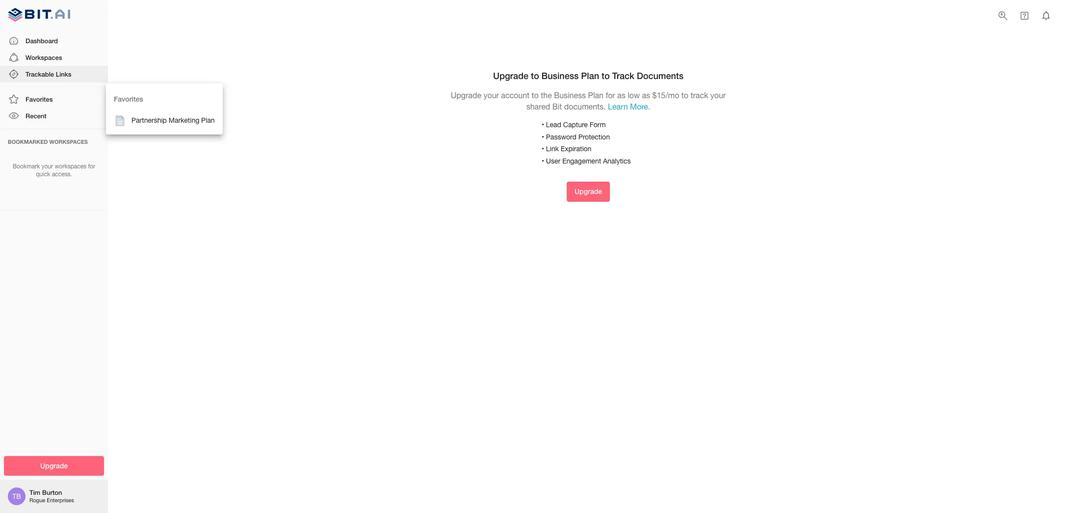 Task type: locate. For each thing, give the bounding box(es) containing it.
burton
[[42, 489, 62, 497]]

favorites button
[[0, 91, 108, 108]]

partnership marketing plan
[[132, 116, 215, 124]]

favorites inside menu
[[114, 95, 143, 103]]

to up the shared
[[531, 70, 539, 81]]

workspaces button
[[0, 49, 108, 66]]

workspaces
[[49, 138, 88, 145]]

upgrade button
[[567, 182, 610, 202], [4, 456, 104, 476]]

favorites up partnership
[[114, 95, 143, 103]]

as
[[618, 91, 626, 100], [642, 91, 651, 100]]

•
[[542, 121, 544, 129], [542, 133, 544, 141], [542, 145, 544, 153], [542, 157, 544, 165]]

upgrade
[[493, 70, 529, 81], [451, 91, 482, 100], [575, 187, 602, 196], [40, 461, 68, 470]]

to left the
[[532, 91, 539, 100]]

• left link
[[542, 145, 544, 153]]

upgrade to business plan to track documents
[[493, 70, 684, 81]]

rogue
[[29, 498, 45, 503]]

upgrade button down engagement
[[567, 182, 610, 202]]

1 horizontal spatial your
[[484, 91, 499, 100]]

favorites
[[114, 95, 143, 103], [26, 95, 53, 103]]

for right workspaces
[[88, 163, 95, 170]]

• left user
[[542, 157, 544, 165]]

plan up upgrade your account to the business plan for as low as $15/mo to track your shared bit documents.
[[582, 70, 600, 81]]

for up the learn
[[606, 91, 616, 100]]

your up quick
[[42, 163, 53, 170]]

1 horizontal spatial favorites
[[114, 95, 143, 103]]

to left 'track'
[[682, 91, 689, 100]]

your inside bookmark your workspaces for quick access.
[[42, 163, 53, 170]]

0 horizontal spatial as
[[618, 91, 626, 100]]

for inside upgrade your account to the business plan for as low as $15/mo to track your shared bit documents.
[[606, 91, 616, 100]]

2 horizontal spatial your
[[711, 91, 726, 100]]

as up the learn
[[618, 91, 626, 100]]

bookmark your workspaces for quick access.
[[13, 163, 95, 178]]

1 vertical spatial plan
[[588, 91, 604, 100]]

workspaces
[[26, 53, 62, 61]]

plan
[[582, 70, 600, 81], [588, 91, 604, 100], [201, 116, 215, 124]]

the
[[541, 91, 552, 100]]

1 vertical spatial for
[[88, 163, 95, 170]]

1 vertical spatial business
[[554, 91, 586, 100]]

user
[[546, 157, 561, 165]]

quick
[[36, 171, 50, 178]]

• left the password
[[542, 133, 544, 141]]

0 vertical spatial upgrade button
[[567, 182, 610, 202]]

your right 'track'
[[711, 91, 726, 100]]

favorites menu
[[106, 83, 223, 134]]

$15/mo
[[653, 91, 680, 100]]

documents
[[637, 70, 684, 81]]

tim burton rogue enterprises
[[29, 489, 74, 503]]

2 vertical spatial plan
[[201, 116, 215, 124]]

documents.
[[565, 102, 606, 111]]

links
[[56, 70, 71, 78]]

to
[[531, 70, 539, 81], [602, 70, 610, 81], [532, 91, 539, 100], [682, 91, 689, 100]]

0 horizontal spatial your
[[42, 163, 53, 170]]

3 • from the top
[[542, 145, 544, 153]]

plan right 'marketing'
[[201, 116, 215, 124]]

capture
[[564, 121, 588, 129]]

your left account
[[484, 91, 499, 100]]

business up bit
[[554, 91, 586, 100]]

• left lead
[[542, 121, 544, 129]]

analytics
[[603, 157, 631, 165]]

1 horizontal spatial upgrade button
[[567, 182, 610, 202]]

track
[[613, 70, 635, 81]]

your
[[484, 91, 499, 100], [711, 91, 726, 100], [42, 163, 53, 170]]

1 horizontal spatial as
[[642, 91, 651, 100]]

business up the
[[542, 70, 579, 81]]

upgrade button up burton
[[4, 456, 104, 476]]

2 as from the left
[[642, 91, 651, 100]]

for
[[606, 91, 616, 100], [88, 163, 95, 170]]

plan up "documents."
[[588, 91, 604, 100]]

plan inside upgrade your account to the business plan for as low as $15/mo to track your shared bit documents.
[[588, 91, 604, 100]]

1 vertical spatial upgrade button
[[4, 456, 104, 476]]

1 horizontal spatial for
[[606, 91, 616, 100]]

expiration
[[561, 145, 592, 153]]

0 horizontal spatial for
[[88, 163, 95, 170]]

dashboard
[[26, 37, 58, 44]]

partnership marketing plan menu item
[[106, 111, 223, 130]]

to left track
[[602, 70, 610, 81]]

bookmark
[[13, 163, 40, 170]]

business
[[542, 70, 579, 81], [554, 91, 586, 100]]

favorites up recent
[[26, 95, 53, 103]]

0 horizontal spatial favorites
[[26, 95, 53, 103]]

as right low
[[642, 91, 651, 100]]

0 vertical spatial for
[[606, 91, 616, 100]]



Task type: describe. For each thing, give the bounding box(es) containing it.
workspaces
[[55, 163, 86, 170]]

0 vertical spatial plan
[[582, 70, 600, 81]]

account
[[501, 91, 530, 100]]

lead
[[546, 121, 562, 129]]

recent
[[26, 112, 46, 120]]

recent button
[[0, 108, 108, 124]]

access.
[[52, 171, 72, 178]]

bookmarked workspaces
[[8, 138, 88, 145]]

1 as from the left
[[618, 91, 626, 100]]

password
[[546, 133, 577, 141]]

tim
[[29, 489, 40, 497]]

enterprises
[[47, 498, 74, 503]]

dashboard button
[[0, 32, 108, 49]]

your for bookmarked workspaces
[[42, 163, 53, 170]]

1 • from the top
[[542, 121, 544, 129]]

shared
[[527, 102, 551, 111]]

0 vertical spatial business
[[542, 70, 579, 81]]

protection
[[579, 133, 610, 141]]

favorites inside favorites 'button'
[[26, 95, 53, 103]]

learn more. link
[[608, 102, 651, 111]]

track
[[691, 91, 709, 100]]

your for upgrade to business plan to track documents
[[484, 91, 499, 100]]

learn
[[608, 102, 628, 111]]

bit
[[553, 102, 562, 111]]

marketing
[[169, 116, 199, 124]]

plan inside menu item
[[201, 116, 215, 124]]

partnership
[[132, 116, 167, 124]]

for inside bookmark your workspaces for quick access.
[[88, 163, 95, 170]]

bookmarked
[[8, 138, 48, 145]]

trackable
[[26, 70, 54, 78]]

trackable links
[[26, 70, 71, 78]]

more.
[[630, 102, 651, 111]]

partnership marketing plan link
[[106, 111, 223, 130]]

low
[[628, 91, 640, 100]]

• lead capture form • password protection • link expiration • user engagement analytics
[[542, 121, 631, 165]]

engagement
[[563, 157, 602, 165]]

form
[[590, 121, 606, 129]]

link
[[546, 145, 559, 153]]

upgrade inside upgrade your account to the business plan for as low as $15/mo to track your shared bit documents.
[[451, 91, 482, 100]]

tb
[[12, 492, 21, 500]]

2 • from the top
[[542, 133, 544, 141]]

business inside upgrade your account to the business plan for as low as $15/mo to track your shared bit documents.
[[554, 91, 586, 100]]

upgrade your account to the business plan for as low as $15/mo to track your shared bit documents.
[[451, 91, 726, 111]]

0 horizontal spatial upgrade button
[[4, 456, 104, 476]]

learn more.
[[608, 102, 651, 111]]

4 • from the top
[[542, 157, 544, 165]]

trackable links button
[[0, 66, 108, 83]]



Task type: vqa. For each thing, say whether or not it's contained in the screenshot.
Business in the Upgrade your account to the Business Plan for as low as $15/mo to track your shared Bit documents.
yes



